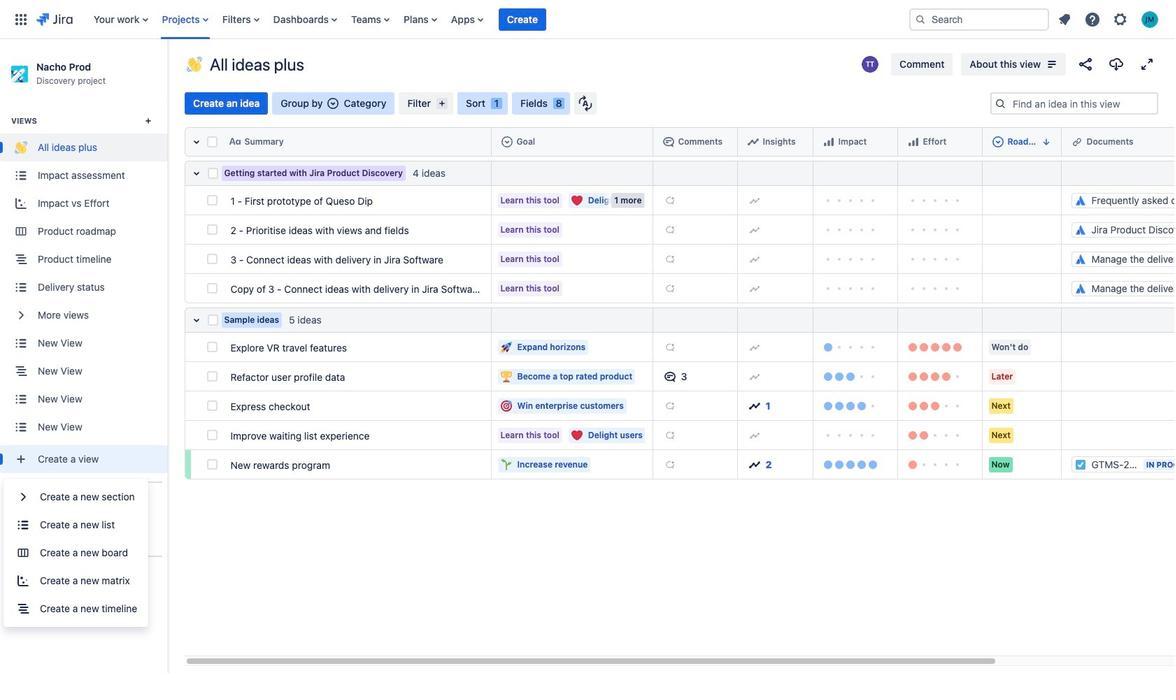 Task type: locate. For each thing, give the bounding box(es) containing it.
insights image
[[747, 136, 759, 147]]

add image
[[664, 195, 675, 206], [664, 224, 675, 235], [749, 224, 760, 235], [664, 254, 675, 265], [749, 254, 760, 265], [664, 283, 675, 294], [664, 283, 675, 294], [664, 342, 675, 353], [664, 342, 675, 353], [749, 342, 760, 353], [749, 371, 760, 382], [664, 400, 675, 412], [749, 430, 760, 441], [664, 459, 675, 470]]

hyperlink image
[[1071, 136, 1083, 147]]

0 vertical spatial :heart: image
[[571, 195, 583, 206]]

0 vertical spatial :heart: image
[[571, 195, 583, 206]]

:heart: image
[[571, 195, 583, 206], [571, 430, 583, 441]]

1 :heart: image from the top
[[571, 195, 583, 206]]

list item
[[499, 0, 546, 39]]

:dart: image
[[501, 400, 512, 412]]

feedback image
[[14, 569, 28, 583]]

:seedling: image
[[501, 459, 512, 470], [501, 459, 512, 470]]

current project sidebar image
[[152, 56, 183, 84]]

jira image
[[36, 11, 73, 28], [36, 11, 73, 28]]

header.desc image
[[1041, 136, 1052, 147]]

roadmap image
[[992, 136, 1003, 147]]

settings image
[[1112, 11, 1129, 28]]

group
[[0, 98, 168, 482], [3, 479, 148, 627]]

2 :heart: image from the top
[[571, 430, 583, 441]]

summary image
[[229, 136, 240, 147]]

banner
[[0, 0, 1175, 39]]

0 horizontal spatial list
[[87, 0, 898, 39]]

cell
[[492, 127, 653, 157], [653, 127, 738, 157], [738, 127, 814, 157], [814, 127, 898, 157], [898, 127, 983, 157], [983, 127, 1062, 157], [1062, 127, 1175, 157], [983, 215, 1062, 245], [983, 245, 1062, 274], [983, 274, 1062, 304], [1062, 333, 1175, 362], [1062, 362, 1175, 392], [1062, 392, 1175, 421], [1062, 421, 1175, 450]]

impact image
[[823, 136, 834, 147]]

your profile and settings image
[[1142, 11, 1158, 28]]

collapse all image
[[188, 134, 205, 150]]

:dart: image
[[501, 400, 512, 412]]

None search field
[[909, 8, 1049, 30]]

1 vertical spatial :heart: image
[[571, 430, 583, 441]]

list
[[87, 0, 898, 39], [1052, 7, 1167, 32]]

:trophy: image
[[501, 371, 512, 382], [501, 371, 512, 382]]

:heart: image
[[571, 195, 583, 206], [571, 430, 583, 441]]

Find an idea in this view field
[[1009, 94, 1157, 113]]

:wave: image
[[187, 57, 202, 72], [187, 57, 202, 72]]

add image
[[664, 195, 675, 206], [749, 195, 760, 206], [664, 224, 675, 235], [664, 254, 675, 265], [749, 283, 760, 294], [664, 400, 675, 412], [664, 430, 675, 441], [664, 430, 675, 441], [664, 459, 675, 470]]

insights image
[[749, 459, 760, 470]]

1 :heart: image from the top
[[571, 195, 583, 206]]

:wave: image
[[15, 142, 27, 154], [15, 142, 27, 154]]

1 vertical spatial :heart: image
[[571, 430, 583, 441]]



Task type: vqa. For each thing, say whether or not it's contained in the screenshot.
Help Image
yes



Task type: describe. For each thing, give the bounding box(es) containing it.
help image
[[1084, 11, 1101, 28]]

show description image
[[1044, 56, 1060, 73]]

2 :heart: image from the top
[[571, 430, 583, 441]]

export image
[[1108, 56, 1125, 73]]

autosave is enabled image
[[579, 95, 593, 112]]

single select dropdown image
[[327, 98, 338, 109]]

notifications image
[[1056, 11, 1073, 28]]

share image
[[1077, 56, 1094, 73]]

project settings image
[[14, 527, 28, 541]]

expand image
[[1139, 56, 1156, 73]]

search image
[[915, 14, 926, 25]]

appswitcher icon image
[[13, 11, 29, 28]]

insights image
[[749, 400, 760, 412]]

:rocket: image
[[501, 342, 512, 353]]

comments image
[[664, 371, 675, 382]]

effort image
[[908, 136, 919, 147]]

comments image
[[663, 136, 674, 147]]

1 horizontal spatial list
[[1052, 7, 1167, 32]]

Search field
[[909, 8, 1049, 30]]

jira product discovery navigation element
[[0, 39, 168, 674]]

goal image
[[501, 136, 512, 147]]

primary element
[[8, 0, 898, 39]]

:rocket: image
[[501, 342, 512, 353]]



